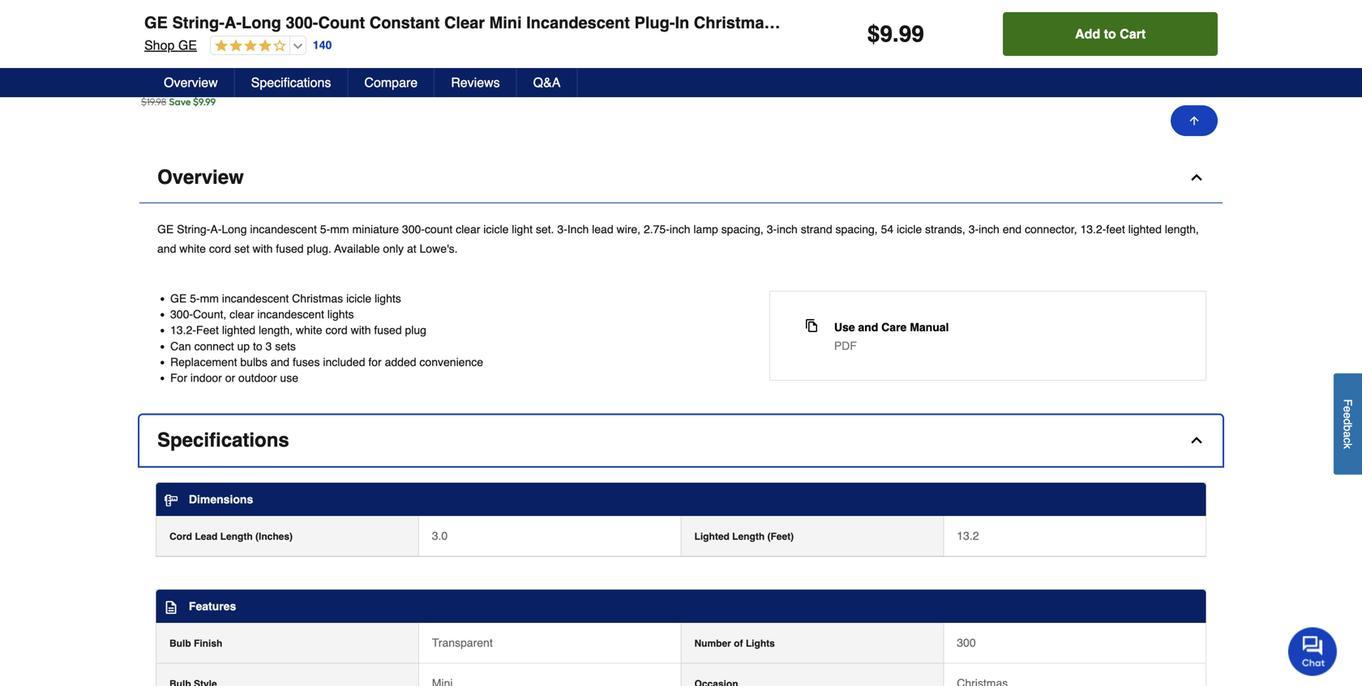 Task type: describe. For each thing, give the bounding box(es) containing it.
1 inch from the left
[[670, 223, 691, 236]]

wire,
[[617, 223, 641, 236]]

0 vertical spatial overview
[[164, 75, 218, 90]]

lowe's.
[[420, 243, 458, 255]]

for
[[369, 356, 382, 369]]

utilitech
[[355, 13, 397, 27]]

christmas inside ge 5-mm incandescent christmas icicle lights 300-count, clear incandescent lights 13.2-feet lighted length, white cord with fused plug can connect up to 3 sets replacement bulbs and fuses included for added convenience for indoor or outdoor use
[[292, 292, 343, 305]]

2 spacing, from the left
[[836, 223, 878, 236]]

add to cart
[[1076, 26, 1146, 41]]

and inside ge string-a-long incandescent 5-mm miniature 300-count clear icicle light set. 3-inch lead wire, 2.75-inch lamp spacing, 3-inch strand spacing, 54 icicle strands, 3-inch end connector, 13.2-feet lighted length, and white cord set with fused plug. available only at lowe's.
[[157, 243, 176, 255]]

0 vertical spatial in
[[675, 13, 690, 32]]

cord for (inches)
[[170, 532, 192, 543]]

add to cart button
[[1003, 12, 1218, 56]]

1 vertical spatial cord
[[620, 30, 646, 43]]

connection
[[674, 30, 734, 43]]

$ inside the 9 list item
[[193, 96, 199, 108]]

and inside the use and care manual pdf
[[858, 321, 879, 334]]

2 vertical spatial lights
[[746, 639, 775, 650]]

dimensions image
[[165, 495, 178, 508]]

can
[[170, 340, 191, 353]]

feet
[[196, 324, 219, 337]]

1 horizontal spatial mini
[[490, 13, 522, 32]]

plug
[[405, 324, 427, 337]]

2 6 list item from the left
[[782, 0, 957, 117]]

plug- inside 15-amps 125-volt 2-outlet plug-in countdown indoor or outdoor lighting timer
[[355, 30, 381, 43]]

$ 9 . 99
[[868, 21, 924, 47]]

bulb finish
[[170, 639, 222, 650]]

1 vertical spatial overview
[[157, 166, 244, 189]]

1 horizontal spatial clear
[[444, 13, 485, 32]]

and up extension
[[598, 13, 618, 27]]

strand
[[801, 223, 833, 236]]

1 horizontal spatial incandescent
[[526, 13, 630, 32]]

twist and seal
[[568, 13, 643, 27]]

1 vertical spatial incandescent
[[222, 292, 289, 305]]

long inside string-a-long 300-count constant clear mini incandescent plug-in christmas icicle lights
[[203, 13, 229, 27]]

9.99
[[199, 96, 216, 108]]

.98
[[378, 73, 390, 85]]

1 vertical spatial specifications button
[[140, 416, 1223, 467]]

$19.98 save $ 9.99
[[141, 96, 216, 108]]

lights inside string-a-long 300-count constant clear mini incandescent plug-in christmas icicle lights
[[264, 46, 295, 60]]

1 vertical spatial lights
[[327, 308, 354, 321]]

2 horizontal spatial |
[[661, 62, 664, 76]]

strip
[[850, 30, 873, 43]]

2 6 from the left
[[787, 71, 798, 94]]

0 vertical spatial |
[[618, 46, 620, 60]]

volt
[[465, 13, 484, 27]]

only
[[383, 243, 404, 255]]

9 .99
[[147, 71, 170, 94]]

specifications for top specifications button
[[251, 75, 331, 90]]

sets
[[275, 340, 296, 353]]

reviews button
[[435, 68, 517, 97]]

f e e d b a c k button
[[1334, 374, 1363, 475]]

(inches)
[[255, 532, 293, 543]]

features
[[189, 601, 236, 614]]

long for 300-
[[242, 13, 281, 32]]

number of lights
[[695, 639, 775, 650]]

white inside ge 5-mm incandescent christmas icicle lights 300-count, clear incandescent lights 13.2-feet lighted length, white cord with fused plug can connect up to 3 sets replacement bulbs and fuses included for added convenience for indoor or outdoor use
[[296, 324, 322, 337]]

a- for incandescent
[[210, 223, 222, 236]]

for
[[170, 372, 187, 385]]

and up the "material"
[[568, 62, 589, 76]]

strands,
[[925, 223, 966, 236]]

cord lead length (inches)
[[170, 532, 293, 543]]

5- inside ge 5-mm incandescent christmas icicle lights 300-count, clear incandescent lights 13.2-feet lighted length, white cord with fused plug can connect up to 3 sets replacement bulbs and fuses included for added convenience for indoor or outdoor use
[[190, 292, 200, 305]]

specifications for bottom specifications button
[[157, 430, 289, 452]]

with inside ge string-a-long incandescent 5-mm miniature 300-count clear icicle light set. 3-inch lead wire, 2.75-inch lamp spacing, 3-inch strand spacing, 54 icicle strands, 3-inch end connector, 13.2-feet lighted length, and white cord set with fused plug. available only at lowe's.
[[253, 243, 273, 255]]

string-a-long 300-count constant clear mini incandescent plug-in christmas icicle lights
[[141, 13, 316, 60]]

1 horizontal spatial icicle
[[484, 223, 509, 236]]

plug- inside string-a-long 300-count constant clear mini incandescent plug-in christmas icicle lights
[[141, 46, 168, 60]]

2 horizontal spatial icicle
[[897, 223, 922, 236]]

300- inside ge 5-mm incandescent christmas icicle lights 300-count, clear incandescent lights 13.2-feet lighted length, white cord with fused plug can connect up to 3 sets replacement bulbs and fuses included for added convenience for indoor or outdoor use
[[170, 308, 193, 321]]

icicle inside ge 5-mm incandescent christmas icicle lights 300-count, clear incandescent lights 13.2-feet lighted length, white cord with fused plug can connect up to 3 sets replacement bulbs and fuses included for added convenience for indoor or outdoor use
[[346, 292, 372, 305]]

0 vertical spatial overview button
[[148, 68, 235, 97]]

99
[[899, 21, 924, 47]]

1 horizontal spatial lights
[[375, 292, 401, 305]]

2 vertical spatial incandescent
[[257, 308, 324, 321]]

cord protect - extension cord plug connection protector | keep cords together and moisture out | durable plastic material | easy to use and weatherproof
[[568, 13, 744, 108]]

2 length from the left
[[733, 532, 765, 543]]

.99
[[157, 73, 170, 85]]

material
[[568, 78, 611, 92]]

6-outlet indoor white power strip
[[782, 13, 937, 43]]

finish
[[194, 639, 222, 650]]

indoor inside 15-amps 125-volt 2-outlet plug-in countdown indoor or outdoor lighting timer
[[456, 30, 489, 43]]

2-
[[487, 13, 497, 27]]

end
[[1003, 223, 1022, 236]]

300- inside ge string-a-long incandescent 5-mm miniature 300-count clear icicle light set. 3-inch lead wire, 2.75-inch lamp spacing, 3-inch strand spacing, 54 icicle strands, 3-inch end connector, 13.2-feet lighted length, and white cord set with fused plug. available only at lowe's.
[[402, 223, 425, 236]]

c
[[1342, 438, 1355, 444]]

cords
[[652, 46, 683, 60]]

indoor inside 6-outlet indoor white power strip
[[903, 13, 937, 27]]

$ for 6
[[568, 73, 574, 85]]

count inside string-a-long 300-count constant clear mini incandescent plug-in christmas icicle lights
[[255, 13, 287, 27]]

plug.
[[307, 243, 332, 255]]

3.0
[[432, 530, 448, 543]]

3 3- from the left
[[969, 223, 979, 236]]

plastic
[[710, 62, 744, 76]]

plug
[[648, 30, 671, 43]]

included
[[323, 356, 365, 369]]

$ 6
[[568, 71, 584, 94]]

125-
[[446, 13, 465, 27]]

shop
[[144, 38, 175, 53]]

convenience
[[420, 356, 483, 369]]

clear inside ge 5-mm incandescent christmas icicle lights 300-count, clear incandescent lights 13.2-feet lighted length, white cord with fused plug can connect up to 3 sets replacement bulbs and fuses included for added convenience for indoor or outdoor use
[[230, 308, 254, 321]]

ge for ge string-a-long incandescent 5-mm miniature 300-count clear icicle light set. 3-inch lead wire, 2.75-inch lamp spacing, 3-inch strand spacing, 54 icicle strands, 3-inch end connector, 13.2-feet lighted length, and white cord set with fused plug. available only at lowe's.
[[157, 223, 174, 236]]

twist
[[568, 13, 595, 27]]

protect
[[674, 13, 710, 27]]

of
[[734, 639, 743, 650]]

ge 5-mm incandescent christmas icicle lights 300-count, clear incandescent lights 13.2-feet lighted length, white cord with fused plug can connect up to 3 sets replacement bulbs and fuses included for added convenience for indoor or outdoor use
[[170, 292, 483, 385]]

shop ge
[[144, 38, 197, 53]]

lighted inside ge string-a-long incandescent 5-mm miniature 300-count clear icicle light set. 3-inch lead wire, 2.75-inch lamp spacing, 3-inch strand spacing, 54 icicle strands, 3-inch end connector, 13.2-feet lighted length, and white cord set with fused plug. available only at lowe's.
[[1129, 223, 1162, 236]]

13.2
[[957, 530, 979, 543]]

set.
[[536, 223, 554, 236]]

use and care manual pdf
[[834, 321, 949, 353]]

or inside 15-amps 125-volt 2-outlet plug-in countdown indoor or outdoor lighting timer
[[492, 30, 503, 43]]

connect
[[194, 340, 234, 353]]

at
[[407, 243, 417, 255]]

compare
[[364, 75, 418, 90]]

0 vertical spatial specifications button
[[235, 68, 348, 97]]

chevron up image for overview
[[1189, 170, 1205, 186]]

care
[[882, 321, 907, 334]]

fused inside ge string-a-long incandescent 5-mm miniature 300-count clear icicle light set. 3-inch lead wire, 2.75-inch lamp spacing, 3-inch strand spacing, 54 icicle strands, 3-inch end connector, 13.2-feet lighted length, and white cord set with fused plug. available only at lowe's.
[[276, 243, 304, 255]]

added
[[385, 356, 417, 369]]

15-amps 125-volt 2-outlet plug-in countdown indoor or outdoor lighting timer
[[355, 13, 529, 60]]

lighted inside ge 5-mm incandescent christmas icicle lights 300-count, clear incandescent lights 13.2-feet lighted length, white cord with fused plug can connect up to 3 sets replacement bulbs and fuses included for added convenience for indoor or outdoor use
[[222, 324, 256, 337]]

set
[[234, 243, 250, 255]]

outlet inside 15-amps 125-volt 2-outlet plug-in countdown indoor or outdoor lighting timer
[[497, 13, 529, 27]]

d
[[1342, 419, 1355, 426]]

replacement
[[170, 356, 237, 369]]

-
[[713, 13, 717, 27]]

project
[[782, 13, 818, 27]]

0 vertical spatial christmas
[[694, 13, 773, 32]]

ge string-a-long 300-count constant clear mini incandescent plug-in christmas icicle lights
[[144, 13, 872, 32]]

9 inside list item
[[147, 71, 157, 94]]

in
[[381, 30, 390, 43]]

2 inch from the left
[[777, 223, 798, 236]]

6-
[[859, 13, 868, 27]]

add
[[1076, 26, 1101, 41]]

easy
[[619, 78, 643, 92]]

lead
[[195, 532, 218, 543]]

manual
[[910, 321, 949, 334]]

5- inside ge string-a-long incandescent 5-mm miniature 300-count clear icicle light set. 3-inch lead wire, 2.75-inch lamp spacing, 3-inch strand spacing, 54 icicle strands, 3-inch end connector, 13.2-feet lighted length, and white cord set with fused plug. available only at lowe's.
[[320, 223, 330, 236]]



Task type: vqa. For each thing, say whether or not it's contained in the screenshot.
Traffic
no



Task type: locate. For each thing, give the bounding box(es) containing it.
1 horizontal spatial outlet
[[868, 13, 900, 27]]

miniature
[[352, 223, 399, 236]]

plug-
[[635, 13, 675, 32], [355, 30, 381, 43], [141, 46, 168, 60]]

document image
[[805, 320, 818, 333]]

christmas right shop
[[180, 46, 233, 60]]

mm inside ge string-a-long incandescent 5-mm miniature 300-count clear icicle light set. 3-inch lead wire, 2.75-inch lamp spacing, 3-inch strand spacing, 54 icicle strands, 3-inch end connector, 13.2-feet lighted length, and white cord set with fused plug. available only at lowe's.
[[330, 223, 349, 236]]

0 horizontal spatial |
[[614, 78, 616, 92]]

bulb
[[170, 639, 191, 650]]

outdoor
[[238, 372, 277, 385]]

specifications button
[[235, 68, 348, 97], [140, 416, 1223, 467]]

ge for ge string-a-long 300-count constant clear mini incandescent plug-in christmas icicle lights
[[144, 13, 168, 32]]

ge string-a-long incandescent 5-mm miniature 300-count clear icicle light set. 3-inch lead wire, 2.75-inch lamp spacing, 3-inch strand spacing, 54 icicle strands, 3-inch end connector, 13.2-feet lighted length, and white cord set with fused plug. available only at lowe's.
[[157, 223, 1199, 255]]

$ inside $ 6
[[568, 73, 574, 85]]

1 chevron up image from the top
[[1189, 170, 1205, 186]]

1 horizontal spatial 3-
[[767, 223, 777, 236]]

3- right strands,
[[969, 223, 979, 236]]

seal
[[621, 13, 643, 27]]

icicle inside string-a-long 300-count constant clear mini incandescent plug-in christmas icicle lights
[[235, 46, 261, 60]]

to inside button
[[1104, 26, 1117, 41]]

or
[[492, 30, 503, 43], [225, 372, 235, 385]]

moisture
[[592, 62, 636, 76]]

lighted
[[1129, 223, 1162, 236], [222, 324, 256, 337]]

300- inside string-a-long 300-count constant clear mini incandescent plug-in christmas icicle lights
[[232, 13, 255, 27]]

2 outlet from the left
[[868, 13, 900, 27]]

use inside "cord protect - extension cord plug connection protector | keep cords together and moisture out | durable plastic material | easy to use and weatherproof"
[[658, 78, 678, 92]]

and inside ge 5-mm incandescent christmas icicle lights 300-count, clear incandescent lights 13.2-feet lighted length, white cord with fused plug can connect up to 3 sets replacement bulbs and fuses included for added convenience for indoor or outdoor use
[[271, 356, 290, 369]]

use down the durable
[[658, 78, 678, 92]]

lead
[[592, 223, 614, 236]]

connector,
[[1025, 223, 1078, 236]]

3- left strand
[[767, 223, 777, 236]]

0 vertical spatial indoor
[[903, 13, 937, 27]]

f e e d b a c k
[[1342, 400, 1355, 450]]

count up 3.9 stars image
[[255, 13, 287, 27]]

christmas
[[694, 13, 773, 32], [180, 46, 233, 60], [292, 292, 343, 305]]

0 horizontal spatial mini
[[222, 30, 243, 43]]

1 6 from the left
[[574, 71, 584, 94]]

0 horizontal spatial inch
[[670, 223, 691, 236]]

indoor down volt
[[456, 30, 489, 43]]

to right add
[[1104, 26, 1117, 41]]

$ left .
[[868, 21, 880, 47]]

1 3- from the left
[[557, 223, 568, 236]]

2 vertical spatial christmas
[[292, 292, 343, 305]]

2 chevron up image from the top
[[1189, 433, 1205, 449]]

white up "sets" at the left
[[296, 324, 322, 337]]

1 vertical spatial indoor
[[456, 30, 489, 43]]

1 horizontal spatial with
[[351, 324, 371, 337]]

0 horizontal spatial length
[[220, 532, 253, 543]]

christmas inside string-a-long 300-count constant clear mini incandescent plug-in christmas icicle lights
[[180, 46, 233, 60]]

0 vertical spatial 13.2-
[[1081, 223, 1107, 236]]

inch
[[568, 223, 589, 236]]

timer
[[446, 46, 475, 60]]

overview up 'save'
[[164, 75, 218, 90]]

1 vertical spatial clear
[[230, 308, 254, 321]]

count,
[[193, 308, 227, 321]]

2 horizontal spatial to
[[1104, 26, 1117, 41]]

0 vertical spatial cord
[[645, 13, 671, 27]]

2 horizontal spatial plug-
[[635, 13, 675, 32]]

clear right shop
[[192, 30, 220, 43]]

0 horizontal spatial 6
[[574, 71, 584, 94]]

3.9 stars image
[[211, 39, 286, 54]]

mm inside ge 5-mm incandescent christmas icicle lights 300-count, clear incandescent lights 13.2-feet lighted length, white cord with fused plug can connect up to 3 sets replacement bulbs and fuses included for added convenience for indoor or outdoor use
[[200, 292, 219, 305]]

weatherproof
[[568, 94, 641, 108]]

13.2- right connector,
[[1081, 223, 1107, 236]]

plug- up ".99"
[[141, 46, 168, 60]]

0 horizontal spatial incandescent
[[246, 30, 316, 43]]

cord left lead
[[170, 532, 192, 543]]

3- right set.
[[557, 223, 568, 236]]

or down 2-
[[492, 30, 503, 43]]

ge inside ge string-a-long incandescent 5-mm miniature 300-count clear icicle light set. 3-inch lead wire, 2.75-inch lamp spacing, 3-inch strand spacing, 54 icicle strands, 3-inch end connector, 13.2-feet lighted length, and white cord set with fused plug. available only at lowe's.
[[157, 223, 174, 236]]

use up the pdf
[[834, 321, 855, 334]]

white
[[782, 30, 812, 43]]

$ right q&a
[[568, 73, 574, 85]]

1 horizontal spatial count
[[318, 13, 365, 32]]

1 spacing, from the left
[[722, 223, 764, 236]]

icicle left light
[[484, 223, 509, 236]]

mini inside string-a-long 300-count constant clear mini incandescent plug-in christmas icicle lights
[[222, 30, 243, 43]]

1 vertical spatial to
[[645, 78, 656, 92]]

0 horizontal spatial 5-
[[190, 292, 200, 305]]

0 horizontal spatial icicle
[[346, 292, 372, 305]]

incandescent
[[250, 223, 317, 236], [222, 292, 289, 305], [257, 308, 324, 321]]

5- up plug.
[[320, 223, 330, 236]]

indoor right .
[[903, 13, 937, 27]]

a- inside ge string-a-long incandescent 5-mm miniature 300-count clear icicle light set. 3-inch lead wire, 2.75-inch lamp spacing, 3-inch strand spacing, 54 icicle strands, 3-inch end connector, 13.2-feet lighted length, and white cord set with fused plug. available only at lowe's.
[[210, 223, 222, 236]]

| left keep
[[618, 46, 620, 60]]

chevron up image inside 'overview' "button"
[[1189, 170, 1205, 186]]

15-
[[400, 13, 413, 27]]

2 vertical spatial cord
[[170, 532, 192, 543]]

source
[[820, 13, 856, 27]]

mini right shop ge
[[222, 30, 243, 43]]

0 vertical spatial specifications
[[251, 75, 331, 90]]

count up 140
[[318, 13, 365, 32]]

up
[[237, 340, 250, 353]]

outlet up strip on the top of page
[[868, 13, 900, 27]]

17 .98
[[360, 71, 390, 94]]

6 up weatherproof
[[574, 71, 584, 94]]

clear
[[456, 223, 480, 236], [230, 308, 254, 321]]

incandescent inside string-a-long 300-count constant clear mini incandescent plug-in christmas icicle lights
[[246, 30, 316, 43]]

0 vertical spatial incandescent
[[250, 223, 317, 236]]

1 vertical spatial icicle
[[235, 46, 261, 60]]

with right set
[[253, 243, 273, 255]]

reviews
[[451, 75, 500, 90]]

chat invite button image
[[1289, 627, 1338, 677]]

0 horizontal spatial count
[[255, 13, 287, 27]]

chevron up image
[[1189, 170, 1205, 186], [1189, 433, 1205, 449]]

0 horizontal spatial mm
[[200, 292, 219, 305]]

0 horizontal spatial to
[[253, 340, 262, 353]]

icicle down "available"
[[346, 292, 372, 305]]

13.2-
[[1081, 223, 1107, 236], [170, 324, 196, 337]]

2 horizontal spatial christmas
[[694, 13, 773, 32]]

indoor
[[903, 13, 937, 27], [456, 30, 489, 43]]

christmas up the together
[[694, 13, 773, 32]]

54
[[881, 223, 894, 236]]

0 horizontal spatial white
[[179, 243, 206, 255]]

1 vertical spatial mm
[[200, 292, 219, 305]]

2 vertical spatial to
[[253, 340, 262, 353]]

300- up 'at'
[[402, 223, 425, 236]]

plug- down utilitech
[[355, 30, 381, 43]]

a- inside string-a-long 300-count constant clear mini incandescent plug-in christmas icicle lights
[[192, 13, 203, 27]]

with inside ge 5-mm incandescent christmas icicle lights 300-count, clear incandescent lights 13.2-feet lighted length, white cord with fused plug can connect up to 3 sets replacement bulbs and fuses included for added convenience for indoor or outdoor use
[[351, 324, 371, 337]]

1 vertical spatial lighted
[[222, 324, 256, 337]]

$ for 9
[[868, 21, 880, 47]]

0 vertical spatial cord
[[209, 243, 231, 255]]

cord down seal
[[620, 30, 646, 43]]

dimensions
[[189, 494, 253, 507]]

2 3- from the left
[[767, 223, 777, 236]]

0 vertical spatial use
[[658, 78, 678, 92]]

$19.98
[[141, 96, 166, 108]]

mm up count, at left
[[200, 292, 219, 305]]

mm
[[330, 223, 349, 236], [200, 292, 219, 305]]

0 vertical spatial lighted
[[1129, 223, 1162, 236]]

1 vertical spatial 5-
[[190, 292, 200, 305]]

inch left end at the right of page
[[979, 223, 1000, 236]]

1 vertical spatial use
[[834, 321, 855, 334]]

1 horizontal spatial icicle
[[778, 13, 819, 32]]

specifications up dimensions
[[157, 430, 289, 452]]

icicle left the source
[[778, 13, 819, 32]]

protector
[[568, 46, 615, 60]]

and down "sets" at the left
[[271, 356, 290, 369]]

feet
[[1107, 223, 1126, 236]]

to inside ge 5-mm incandescent christmas icicle lights 300-count, clear incandescent lights 13.2-feet lighted length, white cord with fused plug can connect up to 3 sets replacement bulbs and fuses included for added convenience for indoor or outdoor use
[[253, 340, 262, 353]]

6 down white on the top right of the page
[[787, 71, 798, 94]]

0 horizontal spatial constant
[[141, 30, 189, 43]]

ge inside ge 5-mm incandescent christmas icicle lights 300-count, clear incandescent lights 13.2-feet lighted length, white cord with fused plug can connect up to 3 sets replacement bulbs and fuses included for added convenience for indoor or outdoor use
[[170, 292, 187, 305]]

arrow up image
[[1188, 114, 1201, 127]]

0 vertical spatial chevron up image
[[1189, 170, 1205, 186]]

$ right 'save'
[[193, 96, 199, 108]]

0 horizontal spatial lights
[[327, 308, 354, 321]]

spacing, left 54 in the right top of the page
[[836, 223, 878, 236]]

icicle
[[484, 223, 509, 236], [897, 223, 922, 236], [346, 292, 372, 305]]

0 vertical spatial with
[[253, 243, 273, 255]]

300- up 140
[[286, 13, 318, 32]]

0 vertical spatial mm
[[330, 223, 349, 236]]

length, inside ge string-a-long incandescent 5-mm miniature 300-count clear icicle light set. 3-inch lead wire, 2.75-inch lamp spacing, 3-inch strand spacing, 54 icicle strands, 3-inch end connector, 13.2-feet lighted length, and white cord set with fused plug. available only at lowe's.
[[1165, 223, 1199, 236]]

to left 3 on the left of page
[[253, 340, 262, 353]]

a
[[1342, 432, 1355, 438]]

cord inside ge string-a-long incandescent 5-mm miniature 300-count clear icicle light set. 3-inch lead wire, 2.75-inch lamp spacing, 3-inch strand spacing, 54 icicle strands, 3-inch end connector, 13.2-feet lighted length, and white cord set with fused plug. available only at lowe's.
[[209, 243, 231, 255]]

use inside the use and care manual pdf
[[834, 321, 855, 334]]

ge
[[141, 13, 156, 27], [144, 13, 168, 32], [178, 38, 197, 53], [157, 223, 174, 236], [170, 292, 187, 305]]

or inside ge 5-mm incandescent christmas icicle lights 300-count, clear incandescent lights 13.2-feet lighted length, white cord with fused plug can connect up to 3 sets replacement bulbs and fuses included for added convenience for indoor or outdoor use
[[225, 372, 235, 385]]

1 vertical spatial with
[[351, 324, 371, 337]]

icicle left 140
[[235, 46, 261, 60]]

1 horizontal spatial indoor
[[903, 13, 937, 27]]

notes image
[[165, 602, 178, 615]]

lights
[[375, 292, 401, 305], [327, 308, 354, 321]]

0 horizontal spatial clear
[[192, 30, 220, 43]]

1 vertical spatial christmas
[[180, 46, 233, 60]]

1 vertical spatial or
[[225, 372, 235, 385]]

5-
[[320, 223, 330, 236], [190, 292, 200, 305]]

1 vertical spatial overview button
[[140, 152, 1223, 204]]

0 horizontal spatial fused
[[276, 243, 304, 255]]

incandescent up count, at left
[[222, 292, 289, 305]]

| left easy at the top left of the page
[[614, 78, 616, 92]]

0 horizontal spatial use
[[658, 78, 678, 92]]

overview button
[[148, 68, 235, 97], [140, 152, 1223, 204]]

outlet right volt
[[497, 13, 529, 27]]

1 horizontal spatial constant
[[370, 13, 440, 32]]

string- inside string-a-long 300-count constant clear mini incandescent plug-in christmas icicle lights
[[158, 13, 192, 27]]

white inside ge string-a-long incandescent 5-mm miniature 300-count clear icicle light set. 3-inch lead wire, 2.75-inch lamp spacing, 3-inch strand spacing, 54 icicle strands, 3-inch end connector, 13.2-feet lighted length, and white cord set with fused plug. available only at lowe's.
[[179, 243, 206, 255]]

1 horizontal spatial use
[[834, 321, 855, 334]]

q&a button
[[517, 68, 578, 97]]

0 vertical spatial white
[[179, 243, 206, 255]]

long inside ge string-a-long incandescent 5-mm miniature 300-count clear icicle light set. 3-inch lead wire, 2.75-inch lamp spacing, 3-inch strand spacing, 54 icicle strands, 3-inch end connector, 13.2-feet lighted length, and white cord set with fused plug. available only at lowe's.
[[222, 223, 247, 236]]

1 horizontal spatial length
[[733, 532, 765, 543]]

2 count from the left
[[318, 13, 365, 32]]

string- inside ge string-a-long incandescent 5-mm miniature 300-count clear icicle light set. 3-inch lead wire, 2.75-inch lamp spacing, 3-inch strand spacing, 54 icicle strands, 3-inch end connector, 13.2-feet lighted length, and white cord set with fused plug. available only at lowe's.
[[177, 223, 210, 236]]

0 horizontal spatial cord
[[209, 243, 231, 255]]

lighted up up
[[222, 324, 256, 337]]

length, inside ge 5-mm incandescent christmas icicle lights 300-count, clear incandescent lights 13.2-feet lighted length, white cord with fused plug can connect up to 3 sets replacement bulbs and fuses included for added convenience for indoor or outdoor use
[[259, 324, 293, 337]]

1 horizontal spatial 13.2-
[[1081, 223, 1107, 236]]

and down the durable
[[680, 78, 701, 92]]

1 horizontal spatial 9
[[880, 21, 893, 47]]

long for incandescent
[[222, 223, 247, 236]]

compare button
[[348, 68, 435, 97]]

with up for
[[351, 324, 371, 337]]

spacing,
[[722, 223, 764, 236], [836, 223, 878, 236]]

1 e from the top
[[1342, 407, 1355, 413]]

length right lead
[[220, 532, 253, 543]]

in inside string-a-long 300-count constant clear mini incandescent plug-in christmas icicle lights
[[168, 46, 177, 60]]

1 horizontal spatial 6
[[787, 71, 798, 94]]

number
[[695, 639, 731, 650]]

countdown
[[393, 30, 453, 43]]

0 horizontal spatial icicle
[[235, 46, 261, 60]]

string-
[[158, 13, 192, 27], [172, 13, 225, 32], [177, 223, 210, 236]]

length left '(feet)'
[[733, 532, 765, 543]]

1 horizontal spatial to
[[645, 78, 656, 92]]

and left set
[[157, 243, 176, 255]]

1 vertical spatial length,
[[259, 324, 293, 337]]

lighting
[[401, 46, 443, 60]]

1 count from the left
[[255, 13, 287, 27]]

incandescent
[[526, 13, 630, 32], [246, 30, 316, 43]]

0 vertical spatial icicle
[[778, 13, 819, 32]]

ge for ge 5-mm incandescent christmas icicle lights 300-count, clear incandescent lights 13.2-feet lighted length, white cord with fused plug can connect up to 3 sets replacement bulbs and fuses included for added convenience for indoor or outdoor use
[[170, 292, 187, 305]]

0 vertical spatial lights
[[375, 292, 401, 305]]

2 e from the top
[[1342, 413, 1355, 419]]

a- for 300-
[[225, 13, 242, 32]]

out
[[639, 62, 659, 76]]

christmas down plug.
[[292, 292, 343, 305]]

e up d
[[1342, 407, 1355, 413]]

incandescent inside ge string-a-long incandescent 5-mm miniature 300-count clear icicle light set. 3-inch lead wire, 2.75-inch lamp spacing, 3-inch strand spacing, 54 icicle strands, 3-inch end connector, 13.2-feet lighted length, and white cord set with fused plug. available only at lowe's.
[[250, 223, 317, 236]]

17
[[360, 71, 378, 94]]

in up ".99"
[[168, 46, 177, 60]]

with
[[253, 243, 273, 255], [351, 324, 371, 337]]

13.2- inside ge 5-mm incandescent christmas icicle lights 300-count, clear incandescent lights 13.2-feet lighted length, white cord with fused plug can connect up to 3 sets replacement bulbs and fuses included for added convenience for indoor or outdoor use
[[170, 324, 196, 337]]

keep
[[623, 46, 649, 60]]

incandescent up plug.
[[250, 223, 317, 236]]

1 outlet from the left
[[497, 13, 529, 27]]

9 list item
[[141, 0, 317, 117]]

and left "care"
[[858, 321, 879, 334]]

1 horizontal spatial inch
[[777, 223, 798, 236]]

constant inside string-a-long 300-count constant clear mini incandescent plug-in christmas icicle lights
[[141, 30, 189, 43]]

string- for ge string-a-long 300-count constant clear mini incandescent plug-in christmas icicle lights
[[172, 13, 225, 32]]

2.75-
[[644, 223, 670, 236]]

mm up "available"
[[330, 223, 349, 236]]

incandescent up "sets" at the left
[[257, 308, 324, 321]]

fused inside ge 5-mm incandescent christmas icicle lights 300-count, clear incandescent lights 13.2-feet lighted length, white cord with fused plug can connect up to 3 sets replacement bulbs and fuses included for added convenience for indoor or outdoor use
[[374, 324, 402, 337]]

13.2- inside ge string-a-long incandescent 5-mm miniature 300-count clear icicle light set. 3-inch lead wire, 2.75-inch lamp spacing, 3-inch strand spacing, 54 icicle strands, 3-inch end connector, 13.2-feet lighted length, and white cord set with fused plug. available only at lowe's.
[[1081, 223, 1107, 236]]

specifications down 140
[[251, 75, 331, 90]]

2 vertical spatial |
[[614, 78, 616, 92]]

1 vertical spatial 9
[[147, 71, 157, 94]]

length, up 3 on the left of page
[[259, 324, 293, 337]]

cord for extension
[[645, 13, 671, 27]]

outlet
[[497, 13, 529, 27], [868, 13, 900, 27]]

length, right feet
[[1165, 223, 1199, 236]]

6 list item
[[568, 0, 744, 117], [782, 0, 957, 117]]

1 horizontal spatial lighted
[[1129, 223, 1162, 236]]

0 horizontal spatial 13.2-
[[170, 324, 196, 337]]

use
[[280, 372, 298, 385]]

string- for ge string-a-long incandescent 5-mm miniature 300-count clear icicle light set. 3-inch lead wire, 2.75-inch lamp spacing, 3-inch strand spacing, 54 icicle strands, 3-inch end connector, 13.2-feet lighted length, and white cord set with fused plug. available only at lowe's.
[[177, 223, 210, 236]]

clear inside ge string-a-long incandescent 5-mm miniature 300-count clear icicle light set. 3-inch lead wire, 2.75-inch lamp spacing, 3-inch strand spacing, 54 icicle strands, 3-inch end connector, 13.2-feet lighted length, and white cord set with fused plug. available only at lowe's.
[[456, 223, 480, 236]]

bulbs
[[240, 356, 268, 369]]

fused left plug
[[374, 324, 402, 337]]

k
[[1342, 444, 1355, 450]]

2 horizontal spatial $
[[868, 21, 880, 47]]

e up b
[[1342, 413, 1355, 419]]

to down out
[[645, 78, 656, 92]]

chevron up image inside specifications button
[[1189, 433, 1205, 449]]

count
[[425, 223, 453, 236]]

plug- up cords
[[635, 13, 675, 32]]

1 vertical spatial cord
[[326, 324, 348, 337]]

0 horizontal spatial 3-
[[557, 223, 568, 236]]

300- up can
[[170, 308, 193, 321]]

to inside "cord protect - extension cord plug connection protector | keep cords together and moisture out | durable plastic material | easy to use and weatherproof"
[[645, 78, 656, 92]]

3 inch from the left
[[979, 223, 1000, 236]]

13.2- up can
[[170, 324, 196, 337]]

clear inside string-a-long 300-count constant clear mini incandescent plug-in christmas icicle lights
[[192, 30, 220, 43]]

light
[[512, 223, 533, 236]]

fused left plug.
[[276, 243, 304, 255]]

inch left lamp
[[670, 223, 691, 236]]

2 horizontal spatial lights
[[823, 13, 872, 32]]

mini right volt
[[490, 13, 522, 32]]

| right out
[[661, 62, 664, 76]]

lighted right feet
[[1129, 223, 1162, 236]]

300- up 3.9 stars image
[[232, 13, 255, 27]]

1 6 list item from the left
[[568, 0, 744, 117]]

1 vertical spatial fused
[[374, 324, 402, 337]]

outlet inside 6-outlet indoor white power strip
[[868, 13, 900, 27]]

1 horizontal spatial length,
[[1165, 223, 1199, 236]]

ge inside the 9 list item
[[141, 13, 156, 27]]

together
[[685, 46, 732, 60]]

1 vertical spatial lights
[[264, 46, 295, 60]]

0 vertical spatial clear
[[456, 223, 480, 236]]

1 vertical spatial white
[[296, 324, 322, 337]]

0 horizontal spatial with
[[253, 243, 273, 255]]

ge for ge
[[141, 13, 156, 27]]

overview down 9.99
[[157, 166, 244, 189]]

spacing, right lamp
[[722, 223, 764, 236]]

icicle right 54 in the right top of the page
[[897, 223, 922, 236]]

1 horizontal spatial cord
[[326, 324, 348, 337]]

lights down 'only'
[[375, 292, 401, 305]]

chevron up image for specifications
[[1189, 433, 1205, 449]]

inch
[[670, 223, 691, 236], [777, 223, 798, 236], [979, 223, 1000, 236]]

lighted length (feet)
[[695, 532, 794, 543]]

a-
[[192, 13, 203, 27], [225, 13, 242, 32], [210, 223, 222, 236]]

or right indoor
[[225, 372, 235, 385]]

clear up up
[[230, 308, 254, 321]]

e
[[1342, 407, 1355, 413], [1342, 413, 1355, 419]]

extension
[[568, 30, 617, 43]]

cord up the included on the left of page
[[326, 324, 348, 337]]

white left set
[[179, 243, 206, 255]]

lights up the included on the left of page
[[327, 308, 354, 321]]

0 vertical spatial fused
[[276, 243, 304, 255]]

clear left 2-
[[444, 13, 485, 32]]

0 vertical spatial or
[[492, 30, 503, 43]]

17 list item
[[355, 0, 530, 117]]

durable
[[666, 62, 707, 76]]

1 vertical spatial 13.2-
[[170, 324, 196, 337]]

cord up the plug
[[645, 13, 671, 27]]

6
[[574, 71, 584, 94], [787, 71, 798, 94]]

2 horizontal spatial a-
[[225, 13, 242, 32]]

5- up count, at left
[[190, 292, 200, 305]]

in right the plug
[[675, 13, 690, 32]]

1 horizontal spatial $
[[568, 73, 574, 85]]

9 up $19.98 on the left
[[147, 71, 157, 94]]

cord inside ge 5-mm incandescent christmas icicle lights 300-count, clear incandescent lights 13.2-feet lighted length, white cord with fused plug can connect up to 3 sets replacement bulbs and fuses included for added convenience for indoor or outdoor use
[[326, 324, 348, 337]]

1 length from the left
[[220, 532, 253, 543]]

clear
[[444, 13, 485, 32], [192, 30, 220, 43]]

inch left strand
[[777, 223, 798, 236]]

cord left set
[[209, 243, 231, 255]]

clear right the count
[[456, 223, 480, 236]]

pdf
[[834, 340, 857, 353]]

0 vertical spatial 5-
[[320, 223, 330, 236]]

9 right strip on the top of page
[[880, 21, 893, 47]]

b
[[1342, 426, 1355, 432]]

1 vertical spatial chevron up image
[[1189, 433, 1205, 449]]

cart
[[1120, 26, 1146, 41]]



